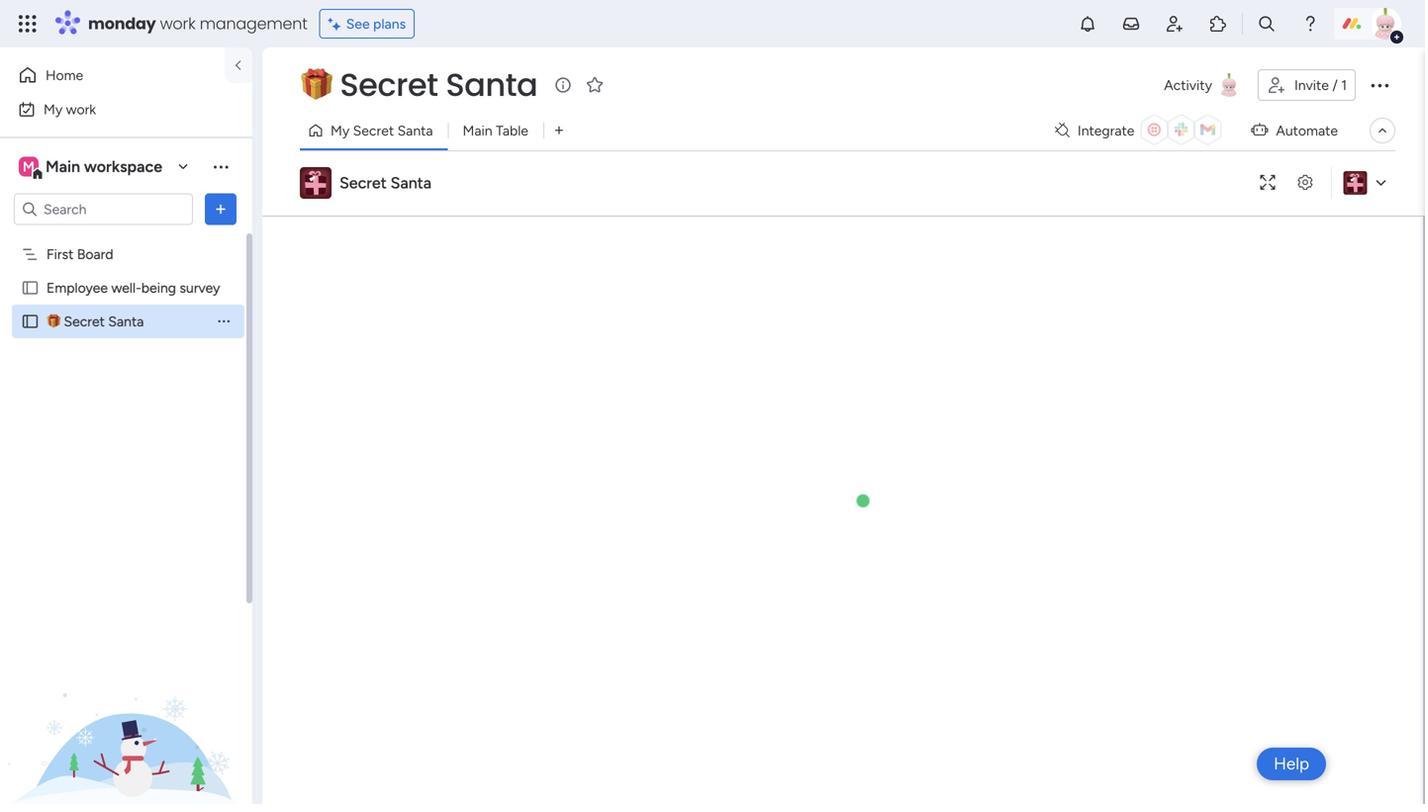 Task type: describe. For each thing, give the bounding box(es) containing it.
settings image
[[1290, 176, 1321, 191]]

monday work management
[[88, 12, 307, 35]]

my for my secret santa
[[331, 122, 350, 139]]

my secret santa button
[[300, 115, 448, 146]]

1 public board image from the top
[[21, 279, 40, 297]]

invite / 1 button
[[1258, 69, 1356, 101]]

activity
[[1164, 77, 1212, 94]]

main table
[[463, 122, 528, 139]]

being
[[141, 280, 176, 296]]

lottie animation element
[[0, 605, 252, 805]]

automate
[[1276, 122, 1338, 139]]

santa inside button
[[397, 122, 433, 139]]

integrate
[[1078, 122, 1135, 139]]

see
[[346, 15, 370, 32]]

2 public board image from the top
[[21, 312, 40, 331]]

lottie animation image
[[0, 605, 252, 805]]

dapulse integrations image
[[1055, 123, 1070, 138]]

secret up my secret santa
[[340, 63, 438, 107]]

work for my
[[66, 101, 96, 118]]

santa down well-
[[108, 313, 144, 330]]

autopilot image
[[1251, 117, 1268, 142]]

santa up main table button at top left
[[446, 63, 538, 107]]

survey
[[180, 280, 220, 296]]

first
[[47, 246, 74, 263]]

1 vertical spatial 🎁
[[47, 313, 60, 330]]

secret santa
[[339, 174, 432, 192]]

workspace
[[84, 157, 162, 176]]

employee well-being survey
[[47, 280, 220, 296]]

add view image
[[555, 123, 563, 138]]

see plans
[[346, 15, 406, 32]]

table
[[496, 122, 528, 139]]

main for main table
[[463, 122, 492, 139]]

see plans button
[[319, 9, 415, 39]]

santa down my secret santa
[[391, 174, 432, 192]]

my for my work
[[44, 101, 63, 118]]

workspace image
[[19, 156, 39, 178]]

home button
[[12, 59, 213, 91]]

invite / 1
[[1294, 77, 1347, 94]]



Task type: locate. For each thing, give the bounding box(es) containing it.
select product image
[[18, 14, 38, 34]]

/
[[1332, 77, 1338, 94]]

🎁
[[301, 63, 332, 107], [47, 313, 60, 330]]

collapse board header image
[[1375, 123, 1391, 139]]

my
[[44, 101, 63, 118], [331, 122, 350, 139]]

0 vertical spatial public board image
[[21, 279, 40, 297]]

0 horizontal spatial 🎁 secret santa
[[47, 313, 144, 330]]

main workspace
[[46, 157, 162, 176]]

santa
[[446, 63, 538, 107], [397, 122, 433, 139], [391, 174, 432, 192], [108, 313, 144, 330]]

secret up secret santa
[[353, 122, 394, 139]]

1 vertical spatial 🎁 secret santa
[[47, 313, 144, 330]]

1
[[1341, 77, 1347, 94]]

secret inside button
[[353, 122, 394, 139]]

notifications image
[[1078, 14, 1098, 34]]

work right monday
[[160, 12, 196, 35]]

1 vertical spatial public board image
[[21, 312, 40, 331]]

my secret santa
[[331, 122, 433, 139]]

add to favorites image
[[585, 75, 605, 95]]

plans
[[373, 15, 406, 32]]

1 vertical spatial work
[[66, 101, 96, 118]]

santa down 🎁 secret santa field
[[397, 122, 433, 139]]

1 horizontal spatial 🎁 secret santa
[[301, 63, 538, 107]]

1 horizontal spatial work
[[160, 12, 196, 35]]

search everything image
[[1257, 14, 1277, 34]]

help button
[[1257, 748, 1326, 781]]

my work
[[44, 101, 96, 118]]

apps image
[[1208, 14, 1228, 34]]

option
[[0, 237, 252, 240]]

list box
[[0, 234, 252, 606]]

activity button
[[1156, 69, 1250, 101]]

employee
[[47, 280, 108, 296]]

work for monday
[[160, 12, 196, 35]]

monday
[[88, 12, 156, 35]]

my work button
[[12, 94, 213, 125]]

1 vertical spatial my
[[331, 122, 350, 139]]

secret down employee
[[64, 313, 105, 330]]

options image
[[211, 199, 231, 219]]

main left table
[[463, 122, 492, 139]]

🎁 secret santa up my secret santa
[[301, 63, 538, 107]]

options image
[[1368, 73, 1392, 97]]

inbox image
[[1121, 14, 1141, 34]]

main right workspace image
[[46, 157, 80, 176]]

main
[[463, 122, 492, 139], [46, 157, 80, 176]]

0 horizontal spatial work
[[66, 101, 96, 118]]

my up secret santa
[[331, 122, 350, 139]]

0 horizontal spatial my
[[44, 101, 63, 118]]

1 horizontal spatial main
[[463, 122, 492, 139]]

public board image
[[21, 279, 40, 297], [21, 312, 40, 331]]

open full screen image
[[1252, 176, 1284, 191]]

Search in workspace field
[[42, 198, 165, 221]]

ruby anderson image
[[1370, 8, 1401, 40]]

help image
[[1300, 14, 1320, 34]]

🎁 secret santa
[[301, 63, 538, 107], [47, 313, 144, 330]]

well-
[[111, 280, 141, 296]]

work
[[160, 12, 196, 35], [66, 101, 96, 118]]

0 horizontal spatial main
[[46, 157, 80, 176]]

work down home
[[66, 101, 96, 118]]

work inside button
[[66, 101, 96, 118]]

main for main workspace
[[46, 157, 80, 176]]

m
[[23, 158, 35, 175]]

main inside workspace selection element
[[46, 157, 80, 176]]

home
[[46, 67, 83, 84]]

workspace selection element
[[19, 155, 165, 181]]

0 horizontal spatial 🎁
[[47, 313, 60, 330]]

0 vertical spatial 🎁 secret santa
[[301, 63, 538, 107]]

🎁 down employee
[[47, 313, 60, 330]]

management
[[200, 12, 307, 35]]

main table button
[[448, 115, 543, 146]]

0 vertical spatial my
[[44, 101, 63, 118]]

0 vertical spatial work
[[160, 12, 196, 35]]

secret
[[340, 63, 438, 107], [353, 122, 394, 139], [339, 174, 387, 192], [64, 313, 105, 330]]

my down home
[[44, 101, 63, 118]]

list box containing first board
[[0, 234, 252, 606]]

first board
[[47, 246, 113, 263]]

🎁 secret santa down employee
[[47, 313, 144, 330]]

workspace options image
[[211, 157, 231, 176]]

secret down my secret santa button
[[339, 174, 387, 192]]

help
[[1274, 754, 1309, 774]]

invite
[[1294, 77, 1329, 94]]

0 vertical spatial main
[[463, 122, 492, 139]]

🎁 up my secret santa button
[[301, 63, 332, 107]]

show board description image
[[552, 75, 575, 95]]

1 horizontal spatial 🎁
[[301, 63, 332, 107]]

1 vertical spatial main
[[46, 157, 80, 176]]

invite members image
[[1165, 14, 1185, 34]]

main inside main table button
[[463, 122, 492, 139]]

0 vertical spatial 🎁
[[301, 63, 332, 107]]

1 horizontal spatial my
[[331, 122, 350, 139]]

🎁 Secret Santa field
[[296, 63, 543, 107]]

board
[[77, 246, 113, 263]]



Task type: vqa. For each thing, say whether or not it's contained in the screenshot.
help Image
yes



